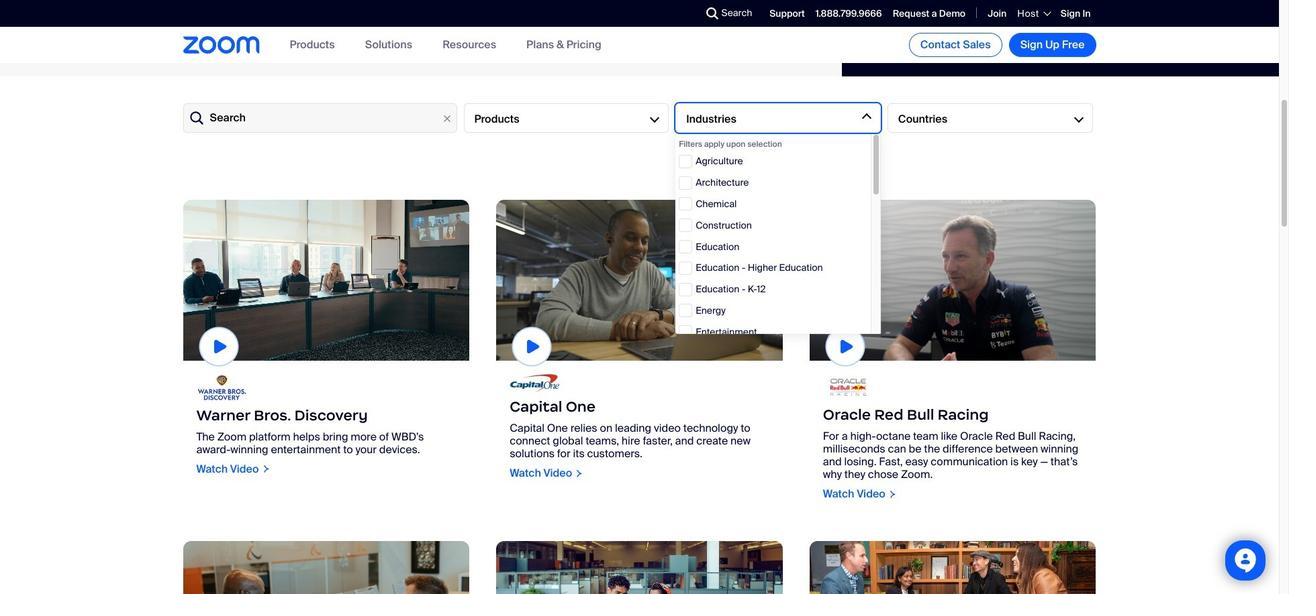 Task type: locate. For each thing, give the bounding box(es) containing it.
zoom logo image
[[183, 36, 260, 54]]

None search field
[[657, 3, 709, 24]]

search image
[[706, 7, 718, 19], [706, 7, 718, 19]]

oracle red bull racing image
[[810, 200, 1096, 361]]

None text field
[[183, 103, 457, 133]]

warner bros. discovery image
[[183, 200, 469, 361], [196, 375, 247, 402]]



Task type: vqa. For each thing, say whether or not it's contained in the screenshot.
rightmost Click
no



Task type: describe. For each thing, give the bounding box(es) containing it.
clear search image
[[439, 111, 454, 126]]

capital one user image
[[496, 200, 783, 361]]

0 vertical spatial warner bros. discovery image
[[183, 200, 469, 361]]

1 vertical spatial warner bros. discovery image
[[196, 375, 247, 402]]

red bull image
[[823, 375, 873, 401]]

capitalone image
[[510, 375, 560, 393]]



